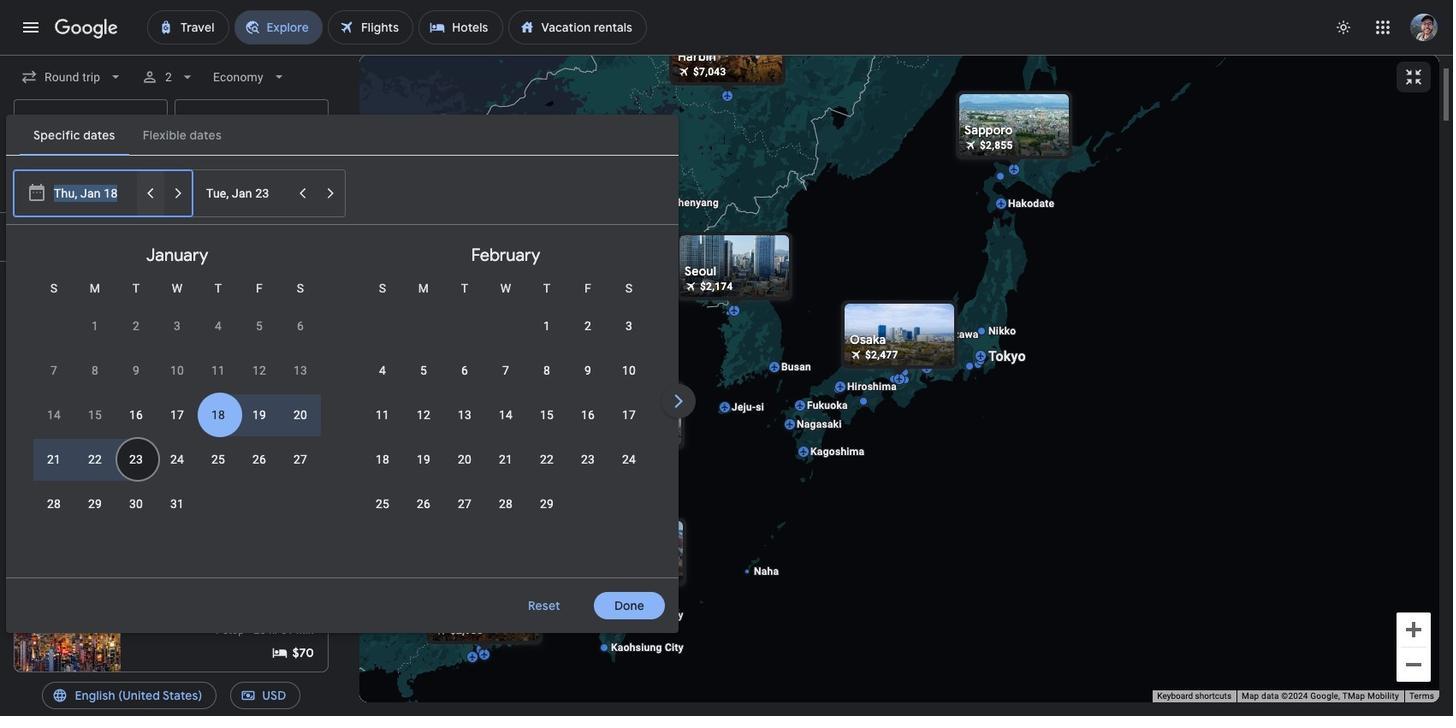 Task type: vqa. For each thing, say whether or not it's contained in the screenshot.
Search By Image
no



Task type: locate. For each thing, give the bounding box(es) containing it.
wed, jan 31 element
[[170, 496, 184, 513]]

fri, feb 9 element
[[585, 362, 592, 379]]

row
[[74, 297, 321, 348], [527, 297, 650, 348], [33, 348, 321, 393], [362, 348, 650, 393], [33, 393, 321, 438], [362, 393, 650, 438], [33, 438, 321, 482], [362, 438, 650, 482], [33, 482, 198, 527], [362, 482, 568, 527]]

sat, feb 10 element
[[622, 362, 636, 379]]

next image
[[658, 381, 700, 422]]

wed, feb 21 element
[[499, 451, 513, 468]]

sun, feb 18 element
[[376, 451, 390, 468]]

row down mon, jan 22 element
[[33, 482, 198, 527]]

sun, feb 11 element
[[376, 407, 390, 424]]

2933 US dollars text field
[[450, 625, 483, 637]]

5187 US dollars text field
[[348, 359, 381, 371]]

row group
[[13, 232, 342, 571], [342, 232, 670, 571], [670, 232, 999, 571]]

tue, feb 20 element
[[458, 451, 472, 468]]

sat, jan 27 element
[[294, 451, 307, 468]]

4280 US dollars text field
[[494, 221, 527, 233]]

tue, feb 6 element
[[461, 362, 468, 379]]

Return text field
[[184, 158, 270, 205], [206, 170, 288, 217]]

thu, feb 15 element
[[540, 407, 554, 424]]

wed, jan 10 element
[[170, 362, 184, 379]]

mon, feb 26 element
[[417, 496, 431, 513]]

main menu image
[[21, 17, 41, 38]]

wed, jan 3 element
[[174, 318, 181, 335]]

tue, jan 23, return date. element
[[129, 451, 143, 468]]

row up the wed, jan 31 element
[[33, 438, 321, 482]]

row up wed, feb 14 element
[[362, 348, 650, 393]]

Departure text field
[[54, 170, 135, 217]]

sun, jan 14 element
[[47, 407, 61, 424]]

2855 US dollars text field
[[980, 139, 1013, 151]]

None field
[[14, 62, 131, 92], [207, 62, 295, 92], [14, 62, 131, 92], [207, 62, 295, 92]]

row down wed, jan 10 element
[[33, 393, 321, 438]]

map region
[[360, 55, 1440, 703]]

sun, feb 4 element
[[379, 362, 386, 379]]

thu, jan 4 element
[[215, 318, 222, 335]]

thu, feb 1 element
[[544, 318, 551, 335]]

row up wed, feb 21 element
[[362, 393, 650, 438]]

sat, feb 3 element
[[626, 318, 633, 335]]

mon, jan 22 element
[[88, 451, 102, 468]]

mon, jan 1 element
[[92, 318, 98, 335]]

thu, jan 25 element
[[211, 451, 225, 468]]

wed, jan 24 element
[[170, 451, 184, 468]]

7045 US dollars text field
[[453, 444, 486, 456]]

tue, jan 16 element
[[129, 407, 143, 424]]

tue, feb 13 element
[[458, 407, 472, 424]]

sun, jan 28 element
[[47, 496, 61, 513]]

thu, feb 8 element
[[544, 362, 551, 379]]

fri, jan 5 element
[[256, 318, 263, 335]]

grid
[[13, 232, 999, 588]]

filters form
[[0, 55, 999, 634]]

2477 US dollars text field
[[866, 349, 899, 361]]

row down tue, feb 20 element
[[362, 482, 568, 527]]

fri, jan 26 element
[[253, 451, 266, 468]]



Task type: describe. For each thing, give the bounding box(es) containing it.
fri, feb 16 element
[[581, 407, 595, 424]]

thu, feb 22 element
[[540, 451, 554, 468]]

mon, feb 12 element
[[417, 407, 431, 424]]

sun, jan 7 element
[[50, 362, 57, 379]]

wed, feb 28 element
[[499, 496, 513, 513]]

row up wed, jan 10 element
[[74, 297, 321, 348]]

tue, jan 30 element
[[129, 496, 143, 513]]

thu, jan 18, departure date. element
[[211, 407, 225, 424]]

fri, feb 23 element
[[581, 451, 595, 468]]

mon, feb 19 element
[[417, 451, 431, 468]]

sat, jan 6 element
[[297, 318, 304, 335]]

thu, jan 11 element
[[211, 362, 225, 379]]

sat, feb 17 element
[[622, 407, 636, 424]]

row down wed, jan 3 element
[[33, 348, 321, 393]]

2 row group from the left
[[342, 232, 670, 571]]

fri, feb 2 element
[[585, 318, 592, 335]]

thu, feb 29 element
[[540, 496, 554, 513]]

7043 US dollars text field
[[694, 65, 727, 77]]

70 US dollars text field
[[293, 645, 314, 662]]

sun, jan 21 element
[[47, 451, 61, 468]]

sat, feb 24 element
[[622, 451, 636, 468]]

loading results progress bar
[[0, 55, 1454, 58]]

mon, jan 8 element
[[92, 362, 98, 379]]

3 row group from the left
[[670, 232, 999, 571]]

row up "fri, feb 9" element
[[527, 297, 650, 348]]

grid inside filters form
[[13, 232, 999, 588]]

mon, jan 15 element
[[88, 407, 102, 424]]

change appearance image
[[1324, 7, 1365, 48]]

58 US dollars text field
[[292, 390, 313, 408]]

fri, jan 19 element
[[253, 407, 266, 424]]

2174 US dollars text field
[[700, 280, 733, 292]]

tue, jan 9 element
[[133, 362, 140, 379]]

fri, jan 12 element
[[253, 362, 266, 379]]

tue, jan 2 element
[[133, 318, 140, 335]]

tue, feb 27 element
[[458, 496, 472, 513]]

sat, jan 20 element
[[294, 407, 307, 424]]

mon, jan 29 element
[[88, 496, 102, 513]]

wed, jan 17 element
[[170, 407, 184, 424]]

row up wed, feb 28 element on the left of the page
[[362, 438, 650, 482]]

sun, feb 25 element
[[376, 496, 390, 513]]

wed, feb 7 element
[[503, 362, 509, 379]]

1 row group from the left
[[13, 232, 342, 571]]

wed, feb 14 element
[[499, 407, 513, 424]]

2477 US dollars text field
[[275, 353, 313, 370]]

sat, jan 13 element
[[294, 362, 307, 379]]

mon, feb 5 element
[[420, 362, 427, 379]]

Departure text field
[[55, 158, 134, 205]]

view smaller map image
[[1404, 67, 1425, 87]]



